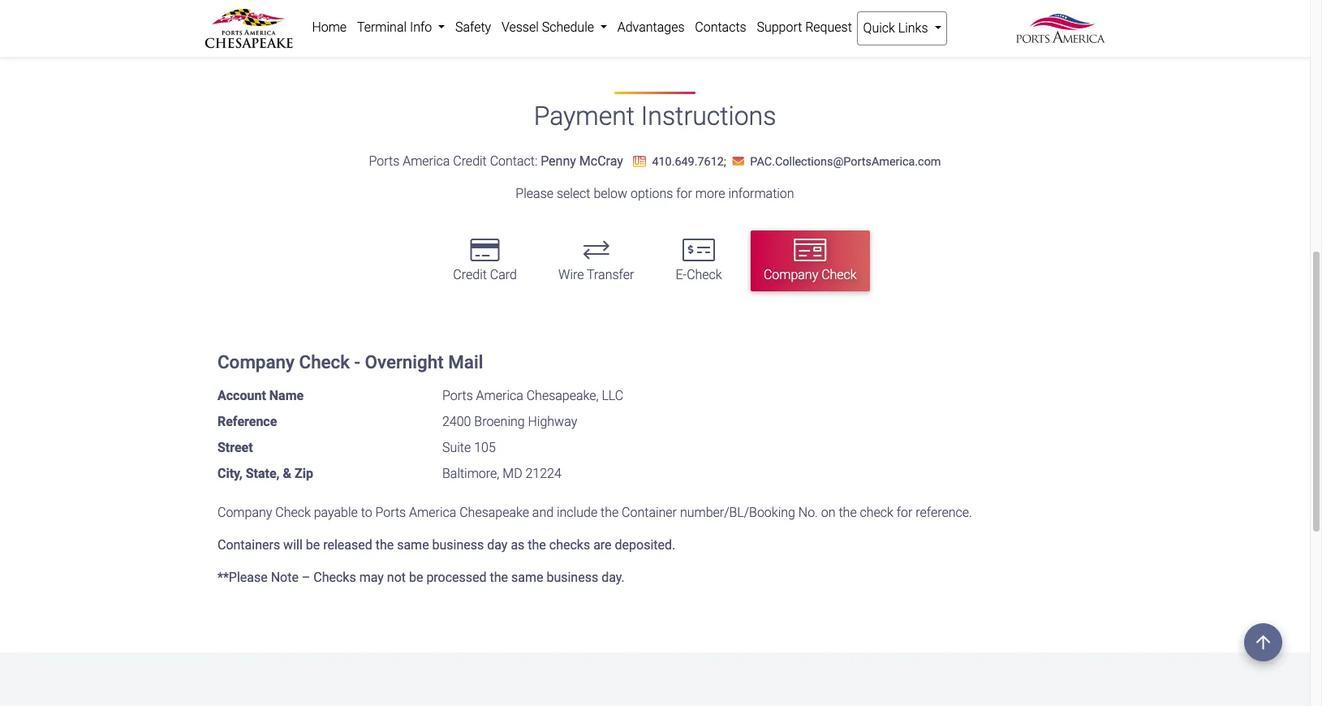 Task type: locate. For each thing, give the bounding box(es) containing it.
1 vertical spatial will
[[283, 537, 303, 553]]

-
[[354, 351, 360, 373]]

2400 broening highway
[[442, 414, 577, 429]]

wire transfer
[[558, 267, 634, 283]]

check
[[687, 267, 722, 283], [821, 267, 857, 283], [299, 351, 350, 373], [275, 505, 311, 520]]

deposited.
[[615, 537, 675, 553]]

day.
[[602, 570, 625, 585]]

vessel schedule
[[502, 19, 597, 35]]

company
[[764, 267, 818, 283], [218, 351, 295, 373], [218, 505, 272, 520]]

company inside tab list
[[764, 267, 818, 283]]

0 vertical spatial be
[[364, 14, 378, 30]]

accepted
[[381, 14, 433, 30]]

the right include
[[601, 505, 619, 520]]

check for company check
[[821, 267, 857, 283]]

for left the more
[[676, 186, 692, 201]]

advantages
[[617, 19, 685, 35]]

highway
[[528, 414, 577, 429]]

be right 'not'
[[409, 570, 423, 585]]

america
[[487, 14, 534, 30], [403, 153, 450, 169], [476, 388, 523, 403], [409, 505, 456, 520]]

ports
[[453, 14, 484, 30], [369, 153, 400, 169], [442, 388, 473, 403], [375, 505, 406, 520]]

1 horizontal spatial be
[[364, 14, 378, 30]]

1 horizontal spatial chesapeake
[[537, 14, 607, 30]]

credit left contact:
[[453, 153, 487, 169]]

home link
[[307, 11, 352, 44]]

the left above
[[629, 14, 647, 30]]

same down as
[[511, 570, 543, 585]]

request
[[805, 19, 852, 35]]

credit card
[[453, 267, 517, 283]]

21224
[[526, 466, 561, 481]]

be up –
[[306, 537, 320, 553]]

0 horizontal spatial same
[[397, 537, 429, 553]]

1 horizontal spatial for
[[676, 186, 692, 201]]

2 vertical spatial company
[[218, 505, 272, 520]]

0 vertical spatial credit
[[453, 153, 487, 169]]

the
[[629, 14, 647, 30], [601, 505, 619, 520], [839, 505, 857, 520], [376, 537, 394, 553], [528, 537, 546, 553], [490, 570, 508, 585]]

terminal
[[357, 19, 407, 35]]

same up **please note – checks may not be processed the same business day.
[[397, 537, 429, 553]]

terminal info
[[357, 19, 435, 35]]

links
[[898, 20, 928, 36]]

llc
[[602, 388, 623, 403]]

credit left 'card'
[[453, 267, 487, 283]]

above
[[650, 14, 684, 30]]

business down checks
[[547, 570, 598, 585]]

company for company check payable to ports america chesapeake and include the container number/bl/booking no. on the check for reference.
[[218, 505, 272, 520]]

business up processed
[[432, 537, 484, 553]]

0 vertical spatial for
[[610, 14, 626, 30]]

1 vertical spatial company
[[218, 351, 295, 373]]

phone office image
[[633, 156, 646, 167]]

tab list
[[205, 223, 1105, 299]]

will for no
[[286, 14, 305, 30]]

tab list containing credit card
[[205, 223, 1105, 299]]

contacts link
[[690, 11, 752, 44]]

safety
[[455, 19, 491, 35]]

payable
[[314, 505, 358, 520]]

reference
[[218, 414, 277, 429]]

quick
[[863, 20, 895, 36]]

the up 'not'
[[376, 537, 394, 553]]

will left no
[[286, 14, 305, 30]]

broening
[[474, 414, 525, 429]]

e-check link
[[663, 231, 735, 292]]

2 vertical spatial be
[[409, 570, 423, 585]]

will up note
[[283, 537, 303, 553]]

1 horizontal spatial same
[[511, 570, 543, 585]]

&
[[283, 466, 291, 481]]

2 vertical spatial for
[[897, 505, 913, 520]]

support request
[[757, 19, 852, 35]]

1 vertical spatial be
[[306, 537, 320, 553]]

city,
[[218, 466, 242, 481]]

105
[[474, 440, 496, 455]]

support
[[757, 19, 802, 35]]

for right check
[[897, 505, 913, 520]]

overnight
[[365, 351, 444, 373]]

baltimore,
[[442, 466, 499, 481]]

2 credit from the top
[[453, 267, 487, 283]]

e-check
[[676, 267, 722, 283]]

zip
[[295, 466, 313, 481]]

0 vertical spatial business
[[432, 537, 484, 553]]

state,
[[246, 466, 280, 481]]

0 vertical spatial chesapeake
[[537, 14, 607, 30]]

md
[[503, 466, 522, 481]]

0 vertical spatial will
[[286, 14, 305, 30]]

not
[[387, 570, 406, 585]]

chesapeake,
[[527, 388, 599, 403]]

below
[[594, 186, 627, 201]]

0 horizontal spatial business
[[432, 537, 484, 553]]

vessel schedule link
[[496, 11, 612, 44]]

longer
[[325, 14, 361, 30]]

1 vertical spatial chesapeake
[[460, 505, 529, 520]]

be right longer
[[364, 14, 378, 30]]

mccray
[[579, 153, 623, 169]]

1 vertical spatial business
[[547, 570, 598, 585]]

0 horizontal spatial be
[[306, 537, 320, 553]]

options
[[631, 186, 673, 201]]

0 vertical spatial company
[[764, 267, 818, 283]]

1 vertical spatial for
[[676, 186, 692, 201]]

no
[[308, 14, 322, 30]]

city, state, & zip
[[218, 466, 313, 481]]

**please
[[218, 570, 268, 585]]

for
[[610, 14, 626, 30], [676, 186, 692, 201], [897, 505, 913, 520]]

mentioned
[[688, 14, 748, 30]]

credit
[[453, 153, 487, 169], [453, 267, 487, 283]]

e-
[[676, 267, 687, 283]]

mail
[[448, 351, 483, 373]]

suite 105
[[442, 440, 496, 455]]

checks
[[549, 537, 590, 553]]

terminal info link
[[352, 11, 450, 44]]

check for e-check
[[687, 267, 722, 283]]

suite
[[442, 440, 471, 455]]

pac.collections@portsamerica.com link
[[729, 155, 941, 169]]

for left above
[[610, 14, 626, 30]]

0 horizontal spatial chesapeake
[[460, 505, 529, 520]]

name
[[269, 388, 304, 403]]

will
[[286, 14, 305, 30], [283, 537, 303, 553]]

0 horizontal spatial for
[[610, 14, 626, 30]]

include
[[557, 505, 597, 520]]

transfer
[[587, 267, 634, 283]]

account name
[[218, 388, 304, 403]]

1 vertical spatial credit
[[453, 267, 487, 283]]



Task type: vqa. For each thing, say whether or not it's contained in the screenshot.
third Monday - Friday from the top
no



Task type: describe. For each thing, give the bounding box(es) containing it.
guarantees
[[218, 14, 283, 30]]

advantages link
[[612, 11, 690, 44]]

please
[[516, 186, 554, 201]]

credit card link
[[440, 231, 530, 292]]

contact:
[[490, 153, 537, 169]]

may
[[359, 570, 384, 585]]

will for be
[[283, 537, 303, 553]]

released
[[323, 537, 372, 553]]

check for company check payable to ports america chesapeake and include the container number/bl/booking no. on the check for reference.
[[275, 505, 311, 520]]

ports america credit contact: penny mccray
[[369, 153, 623, 169]]

**please note – checks may not be processed the same business day.
[[218, 570, 625, 585]]

information
[[728, 186, 794, 201]]

check for company check - overnight mail
[[299, 351, 350, 373]]

fees.
[[752, 14, 779, 30]]

schedule
[[542, 19, 594, 35]]

ports america chesapeake, llc
[[442, 388, 623, 403]]

1 vertical spatial same
[[511, 570, 543, 585]]

company check - overnight mail
[[218, 351, 483, 373]]

on
[[821, 505, 836, 520]]

street
[[218, 440, 253, 455]]

contacts
[[695, 19, 746, 35]]

containers will be released the same business day as the checks are deposited.
[[218, 537, 675, 553]]

2 horizontal spatial for
[[897, 505, 913, 520]]

day
[[487, 537, 508, 553]]

the right on
[[839, 505, 857, 520]]

2 horizontal spatial be
[[409, 570, 423, 585]]

note
[[271, 570, 299, 585]]

containers
[[218, 537, 280, 553]]

pac.collections@portsamerica.com
[[750, 155, 941, 169]]

go to top image
[[1244, 623, 1282, 661]]

info
[[410, 19, 432, 35]]

0 vertical spatial same
[[397, 537, 429, 553]]

reference.
[[916, 505, 972, 520]]

wire transfer link
[[545, 231, 647, 292]]

–
[[302, 570, 310, 585]]

checks
[[314, 570, 356, 585]]

2400
[[442, 414, 471, 429]]

card
[[490, 267, 517, 283]]

wire
[[558, 267, 584, 283]]

please select below options for more information
[[516, 186, 794, 201]]

to
[[361, 505, 372, 520]]

company for company check
[[764, 267, 818, 283]]

are
[[593, 537, 612, 553]]

home
[[312, 19, 347, 35]]

company check
[[764, 267, 857, 283]]

processed
[[426, 570, 487, 585]]

quick links link
[[857, 11, 947, 45]]

baltimore, md 21224
[[442, 466, 561, 481]]

1 credit from the top
[[453, 153, 487, 169]]

the down "day"
[[490, 570, 508, 585]]

payment instructions
[[534, 101, 776, 132]]

the right as
[[528, 537, 546, 553]]

instructions
[[641, 101, 776, 132]]

more
[[695, 186, 725, 201]]

account
[[218, 388, 266, 403]]

410.649.7612; link
[[626, 155, 729, 169]]

credit inside credit card link
[[453, 267, 487, 283]]

container
[[622, 505, 677, 520]]

410.649.7612;
[[652, 155, 726, 169]]

number/bl/booking
[[680, 505, 795, 520]]

company for company check - overnight mail
[[218, 351, 295, 373]]

quick links
[[863, 20, 931, 36]]

safety link
[[450, 11, 496, 44]]

company check payable to ports america chesapeake and include the container number/bl/booking no. on the check for reference.
[[218, 505, 972, 520]]

guarantees will no longer be accepted by ports america chesapeake for the above mentioned fees.
[[218, 14, 779, 30]]

envelope image
[[732, 156, 744, 167]]

payment
[[534, 101, 635, 132]]

as
[[511, 537, 525, 553]]

1 horizontal spatial business
[[547, 570, 598, 585]]

by
[[437, 14, 450, 30]]

check
[[860, 505, 894, 520]]

and
[[532, 505, 554, 520]]

penny
[[541, 153, 576, 169]]

no.
[[798, 505, 818, 520]]

support request link
[[752, 11, 857, 44]]



